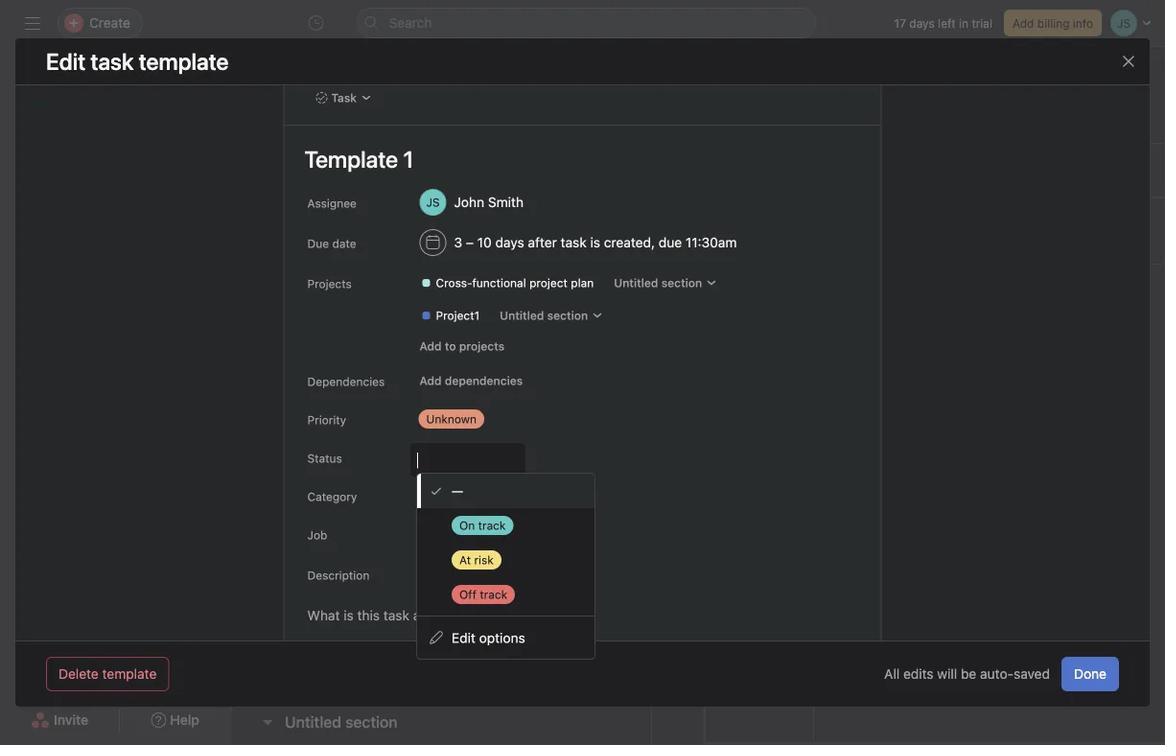 Task type: vqa. For each thing, say whether or not it's contained in the screenshot.
the leftmost Done
yes



Task type: locate. For each thing, give the bounding box(es) containing it.
0 horizontal spatial done
[[285, 624, 322, 642]]

0 vertical spatial task…
[[336, 490, 373, 506]]

add task… button inside 'header to do' tree grid
[[308, 487, 373, 509]]

done right saved on the right bottom of page
[[1075, 666, 1107, 682]]

task… inside 'header to do' tree grid
[[336, 490, 373, 506]]

1 vertical spatial task
[[903, 544, 929, 559]]

cross-
[[436, 276, 473, 290], [873, 399, 915, 415]]

1 horizontal spatial task
[[903, 544, 929, 559]]

calendar link
[[608, 118, 681, 139]]

add left to on the left
[[420, 340, 442, 353]]

starred element
[[0, 305, 230, 374]]

1 vertical spatial add task… button
[[308, 576, 373, 597]]

team
[[23, 545, 57, 560]]

assignee
[[308, 197, 357, 210]]

0 horizontal spatial task
[[258, 209, 283, 223]]

all
[[885, 666, 900, 682]]

0 vertical spatial projects element
[[390, 266, 880, 333]]

untitled section button
[[492, 302, 612, 329]]

projects down starred at the top left of the page
[[23, 383, 75, 399]]

close image
[[1122, 54, 1137, 69]]

days right "17"
[[910, 16, 935, 30]]

0 horizontal spatial template
[[102, 666, 157, 682]]

untitled section button down assignee
[[285, 246, 398, 280]]

completed image down to on the left top
[[279, 382, 302, 405]]

cell for draft project brief cell
[[652, 376, 767, 412]]

1 horizontal spatial functional
[[915, 399, 976, 415]]

1 vertical spatial completed checkbox
[[279, 452, 302, 475]]

1 task… from the top
[[336, 490, 373, 506]]

add left billing
[[1013, 16, 1035, 30]]

projects down "due date"
[[308, 277, 352, 291]]

plan up task templates at the right of page
[[873, 420, 900, 436]]

0 horizontal spatial task
[[561, 235, 587, 250]]

cross-functional project plan down form
[[873, 399, 1024, 436]]

0 vertical spatial category
[[1117, 209, 1166, 223]]

global element
[[0, 47, 230, 162]]

task…
[[336, 490, 373, 506], [336, 579, 373, 595]]

cell
[[652, 376, 767, 412], [766, 376, 881, 412], [652, 411, 767, 446], [766, 411, 881, 446], [766, 445, 881, 481]]

1 vertical spatial cross-functional project plan
[[873, 399, 1024, 436]]

projects element containing projects
[[0, 374, 230, 535]]

1 vertical spatial cross-
[[873, 399, 915, 415]]

add up unknown
[[420, 374, 442, 388]]

add task template
[[874, 544, 987, 559]]

share
[[997, 88, 1028, 102]]

None text field
[[417, 449, 432, 472]]

Completed checkbox
[[279, 417, 302, 440], [279, 452, 302, 475]]

be
[[962, 666, 977, 682]]

plan down 3 – 10 days after task is created, due 11:30am dropdown button
[[571, 276, 594, 290]]

customize down close icon
[[1077, 88, 1134, 102]]

1 completed checkbox from the top
[[279, 417, 302, 440]]

1 vertical spatial projects
[[23, 383, 75, 399]]

section inside popup button
[[548, 309, 588, 322]]

0 vertical spatial plan
[[571, 276, 594, 290]]

1 vertical spatial project
[[980, 399, 1024, 415]]

add task… row down 1 row
[[231, 480, 1166, 515]]

row containing task name
[[231, 198, 1166, 233]]

project
[[530, 276, 568, 290], [980, 399, 1024, 415]]

customize inside dropdown button
[[1077, 88, 1134, 102]]

add down doing button
[[308, 579, 333, 595]]

0 vertical spatial cross-functional project plan
[[436, 276, 594, 290]]

add task… button down status
[[308, 487, 373, 509]]

task left is
[[561, 235, 587, 250]]

untitled down created,
[[614, 276, 659, 290]]

0 vertical spatial completed image
[[279, 382, 302, 405]]

1 horizontal spatial cross-
[[873, 399, 915, 415]]

add task… row down job text box on the bottom
[[231, 568, 1166, 605]]

task down task templates at the right of page
[[903, 544, 929, 559]]

0 vertical spatial add task…
[[308, 490, 373, 506]]

cross-functional project plan
[[436, 276, 594, 290], [873, 399, 1024, 436]]

untitled inside popup button
[[500, 309, 544, 322]]

task inside dropdown button
[[561, 235, 587, 250]]

0 horizontal spatial projects
[[23, 383, 75, 399]]

untitled section button
[[285, 246, 398, 280], [285, 705, 398, 740]]

insights
[[23, 184, 73, 200]]

completed image inside schedule kickoff meeting cell
[[279, 417, 302, 440]]

1 horizontal spatial project
[[980, 399, 1024, 415]]

1 vertical spatial task…
[[336, 579, 373, 595]]

date
[[332, 237, 357, 250]]

task inside task button
[[332, 91, 357, 105]]

1 horizontal spatial plan
[[873, 420, 900, 436]]

— button
[[411, 444, 526, 471]]

add billing info button
[[1005, 10, 1103, 36]]

2 add task… button from the top
[[308, 576, 373, 597]]

header to do tree grid
[[231, 376, 1166, 515]]

2 completed image from the top
[[279, 417, 302, 440]]

1 completed image from the top
[[279, 382, 302, 405]]

untitled
[[285, 254, 342, 272], [614, 276, 659, 290], [500, 309, 544, 322], [285, 713, 342, 732]]

untitled section right collapse task list for this section image
[[285, 713, 398, 732]]

0 vertical spatial customize
[[1077, 88, 1134, 102]]

template
[[869, 597, 926, 613]]

None text field
[[312, 64, 572, 99]]

done
[[285, 624, 322, 642], [1075, 666, 1107, 682]]

projects
[[308, 277, 352, 291], [23, 383, 75, 399]]

1 vertical spatial completed image
[[279, 417, 302, 440]]

add task… button down doing button
[[308, 576, 373, 597]]

info
[[1074, 16, 1094, 30]]

add task… down status
[[308, 490, 373, 506]]

completed checkbox up completed image
[[279, 417, 302, 440]]

add task… row
[[231, 480, 1166, 515], [231, 568, 1166, 605]]

days inside dropdown button
[[496, 235, 525, 250]]

0 horizontal spatial project
[[530, 276, 568, 290]]

customize
[[1077, 88, 1134, 102], [838, 220, 930, 242]]

list
[[371, 120, 394, 136]]

1 vertical spatial functional
[[915, 399, 976, 415]]

add inside 'header to do' tree grid
[[308, 490, 333, 506]]

0 vertical spatial untitled section button
[[285, 246, 398, 280]]

template right delete
[[102, 666, 157, 682]]

1 horizontal spatial category
[[1117, 209, 1166, 223]]

template
[[932, 544, 987, 559], [102, 666, 157, 682]]

completed checkbox inside share timeline with teammates cell
[[279, 452, 302, 475]]

0 vertical spatial projects
[[308, 277, 352, 291]]

0 horizontal spatial category
[[308, 490, 357, 504]]

1 vertical spatial done button
[[1062, 657, 1120, 692]]

insights button
[[0, 182, 73, 202]]

1 right template on the right bottom of the page
[[930, 597, 936, 613]]

1 vertical spatial add task…
[[308, 579, 373, 595]]

1 horizontal spatial days
[[910, 16, 935, 30]]

0 vertical spatial project
[[530, 276, 568, 290]]

add task… button for 2nd add task… 'row' from the bottom of the page
[[308, 487, 373, 509]]

add task… down doing button
[[308, 579, 373, 595]]

add left form
[[874, 348, 899, 364]]

1 vertical spatial projects element
[[0, 374, 230, 535]]

0 horizontal spatial cross-
[[436, 276, 473, 290]]

completed image
[[279, 452, 302, 475]]

1 horizontal spatial 1
[[930, 597, 936, 613]]

task left name
[[258, 209, 283, 223]]

1 add task… button from the top
[[308, 487, 373, 509]]

17 days left in trial
[[895, 16, 993, 30]]

timeline link
[[516, 118, 585, 139]]

invite button
[[18, 703, 101, 738]]

0 horizontal spatial projects element
[[0, 374, 230, 535]]

john smith
[[454, 194, 524, 210]]

project inside cross-functional project plan
[[980, 399, 1024, 415]]

row
[[231, 198, 1166, 233], [254, 232, 1166, 234], [231, 287, 1166, 323], [231, 376, 1166, 412], [231, 445, 1166, 481], [231, 657, 1166, 694]]

1 vertical spatial done
[[1075, 666, 1107, 682]]

task
[[332, 91, 357, 105], [258, 209, 283, 223]]

0 vertical spatial completed checkbox
[[279, 417, 302, 440]]

done button
[[285, 616, 322, 651], [1062, 657, 1120, 692]]

1 right unknown
[[477, 422, 483, 435]]

0 horizontal spatial 1
[[477, 422, 483, 435]]

2 add task… from the top
[[308, 579, 373, 595]]

1 horizontal spatial projects element
[[390, 266, 880, 333]]

0 vertical spatial cross-
[[436, 276, 473, 290]]

days right 10
[[496, 235, 525, 250]]

1 add task… row from the top
[[231, 480, 1166, 515]]

dependencies
[[445, 374, 523, 388]]

board link
[[440, 118, 493, 139]]

untitled section inside untitled section popup button
[[500, 309, 588, 322]]

projects element containing cross-functional project plan
[[390, 266, 880, 333]]

untitled section up projects
[[500, 309, 588, 322]]

completed checkbox left status
[[279, 452, 302, 475]]

1 horizontal spatial customize
[[1077, 88, 1134, 102]]

add task…
[[308, 490, 373, 506], [308, 579, 373, 595]]

to do button
[[285, 335, 324, 369]]

add up "job"
[[308, 490, 333, 506]]

functional
[[473, 276, 527, 290], [915, 399, 976, 415]]

0 horizontal spatial functional
[[473, 276, 527, 290]]

customize up forms
[[838, 220, 930, 242]]

plan inside projects element
[[571, 276, 594, 290]]

1 vertical spatial task
[[258, 209, 283, 223]]

untitled up projects
[[500, 309, 544, 322]]

0 vertical spatial template
[[932, 544, 987, 559]]

days
[[910, 16, 935, 30], [496, 235, 525, 250]]

add inside add dependencies button
[[420, 374, 442, 388]]

1
[[477, 422, 483, 435], [930, 597, 936, 613]]

cross- up project1
[[436, 276, 473, 290]]

0 vertical spatial done button
[[285, 616, 322, 651]]

1 vertical spatial plan
[[873, 420, 900, 436]]

category
[[1117, 209, 1166, 223], [308, 490, 357, 504]]

plan
[[571, 276, 594, 290], [873, 420, 900, 436]]

0 vertical spatial add task… button
[[308, 487, 373, 509]]

done button right saved on the right bottom of page
[[1062, 657, 1120, 692]]

cross-functional project plan down after
[[436, 276, 594, 290]]

add down task templates at the right of page
[[874, 544, 899, 559]]

0 horizontal spatial done button
[[285, 616, 322, 651]]

completed image up completed image
[[279, 417, 302, 440]]

1 vertical spatial template
[[102, 666, 157, 682]]

functional down 10
[[473, 276, 527, 290]]

functional down form
[[915, 399, 976, 415]]

projects inside dropdown button
[[23, 383, 75, 399]]

0 horizontal spatial customize
[[838, 220, 930, 242]]

untitled section button right collapse task list for this section image
[[285, 705, 398, 740]]

projects element
[[390, 266, 880, 333], [0, 374, 230, 535]]

Share timeline with teammates text field
[[303, 453, 503, 473]]

done down description
[[285, 624, 322, 642]]

1 vertical spatial untitled section button
[[285, 705, 398, 740]]

add
[[1013, 16, 1035, 30], [420, 340, 442, 353], [874, 348, 899, 364], [420, 374, 442, 388], [308, 490, 333, 506], [874, 544, 899, 559], [308, 579, 333, 595]]

search button
[[357, 8, 817, 38]]

job
[[308, 529, 328, 542]]

doing
[[285, 535, 327, 553]]

1 horizontal spatial task
[[332, 91, 357, 105]]

0 vertical spatial add task… row
[[231, 480, 1166, 515]]

add inside add task template button
[[874, 544, 899, 559]]

project down the add form button on the right of the page
[[980, 399, 1024, 415]]

template 1
[[869, 597, 936, 613]]

add dependencies
[[420, 374, 523, 388]]

dependencies
[[308, 375, 385, 389]]

to
[[285, 343, 302, 361]]

in
[[960, 16, 969, 30]]

js
[[889, 88, 903, 102]]

add inside add to projects button
[[420, 340, 442, 353]]

0 horizontal spatial days
[[496, 235, 525, 250]]

completed image inside draft project brief cell
[[279, 382, 302, 405]]

cross- inside cross-functional project plan
[[873, 399, 915, 415]]

add task… inside 'header to do' tree grid
[[308, 490, 373, 506]]

cross- down form
[[873, 399, 915, 415]]

task up list link
[[332, 91, 357, 105]]

1 add task… from the top
[[308, 490, 373, 506]]

project up untitled section popup button
[[530, 276, 568, 290]]

0 horizontal spatial plan
[[571, 276, 594, 290]]

1 vertical spatial add task… row
[[231, 568, 1166, 605]]

1 vertical spatial customize
[[838, 220, 930, 242]]

done button down description
[[285, 616, 322, 651]]

section
[[346, 254, 398, 272], [662, 276, 703, 290], [548, 309, 588, 322], [346, 713, 398, 732]]

0 vertical spatial functional
[[473, 276, 527, 290]]

0 vertical spatial 1
[[477, 422, 483, 435]]

1 vertical spatial days
[[496, 235, 525, 250]]

0 vertical spatial days
[[910, 16, 935, 30]]

status
[[308, 452, 342, 465]]

1 horizontal spatial template
[[932, 544, 987, 559]]

1 horizontal spatial done
[[1075, 666, 1107, 682]]

due date
[[308, 237, 357, 250]]

smith
[[488, 194, 524, 210]]

1 horizontal spatial cross-functional project plan
[[873, 399, 1024, 436]]

add to projects button
[[411, 333, 514, 360]]

3
[[454, 235, 463, 250]]

completed image
[[279, 382, 302, 405], [279, 417, 302, 440]]

untitled section down due
[[614, 276, 703, 290]]

completed checkbox inside schedule kickoff meeting cell
[[279, 417, 302, 440]]

cross-functional project plan inside button
[[873, 399, 1024, 436]]

add form button
[[838, 332, 1144, 380]]

0 vertical spatial task
[[561, 235, 587, 250]]

0 vertical spatial task
[[332, 91, 357, 105]]

task name
[[258, 209, 316, 223]]

untitled section inside untitled section dropdown button
[[614, 276, 703, 290]]

2 completed checkbox from the top
[[279, 452, 302, 475]]

task
[[561, 235, 587, 250], [903, 544, 929, 559]]

task inside button
[[903, 544, 929, 559]]

template up template 1
[[932, 544, 987, 559]]

is
[[591, 235, 601, 250]]



Task type: describe. For each thing, give the bounding box(es) containing it.
overview
[[273, 120, 333, 136]]

cross-functional project plan button
[[838, 388, 1144, 447]]

1 horizontal spatial done button
[[1062, 657, 1120, 692]]

trial
[[973, 16, 993, 30]]

0 horizontal spatial cross-functional project plan
[[436, 276, 594, 290]]

task button
[[308, 84, 381, 111]]

delete template button
[[46, 657, 169, 692]]

name
[[286, 209, 316, 223]]

Job text field
[[411, 517, 858, 552]]

delete
[[59, 666, 99, 682]]

share button
[[973, 82, 1037, 108]]

after
[[528, 235, 557, 250]]

1 button
[[474, 419, 502, 438]]

edit
[[46, 48, 86, 75]]

collapse task list for this section image
[[260, 715, 275, 730]]

doing button
[[285, 527, 327, 561]]

projects
[[459, 340, 505, 353]]

draft project brief cell
[[231, 376, 653, 412]]

billing
[[1038, 16, 1070, 30]]

Completed checkbox
[[279, 382, 302, 405]]

all edits will be auto-saved
[[885, 666, 1051, 682]]

home
[[50, 66, 87, 82]]

unknown
[[427, 413, 477, 426]]

forms
[[838, 306, 883, 324]]

starred button
[[0, 313, 70, 332]]

untitled section down date
[[285, 254, 398, 272]]

17
[[895, 16, 907, 30]]

2 add task… row from the top
[[231, 568, 1166, 605]]

completed image for schedule kickoff meeting text box
[[279, 417, 302, 440]]

completed image for draft project brief text field on the bottom left of the page
[[279, 382, 302, 405]]

task templates
[[838, 501, 946, 520]]

saved
[[1014, 666, 1051, 682]]

edit task template
[[46, 48, 229, 75]]

board
[[456, 120, 493, 136]]

task for task
[[332, 91, 357, 105]]

Template Name text field
[[296, 137, 858, 181]]

—
[[419, 452, 427, 463]]

js button
[[884, 83, 908, 107]]

form
[[903, 348, 931, 364]]

forms add form
[[838, 306, 931, 364]]

to
[[445, 340, 456, 353]]

functional inside cross-functional project plan
[[915, 399, 976, 415]]

hide sidebar image
[[25, 15, 40, 31]]

cell for share timeline with teammates cell
[[766, 445, 881, 481]]

team button
[[0, 543, 57, 562]]

priority
[[308, 414, 347, 427]]

add task… button for first add task… 'row' from the bottom of the page
[[308, 576, 373, 597]]

due
[[659, 235, 682, 250]]

completed checkbox for schedule kickoff meeting text box
[[279, 417, 302, 440]]

project1
[[436, 309, 480, 322]]

auto-
[[981, 666, 1014, 682]]

delete template
[[59, 666, 157, 682]]

3 – 10 days after task is created, due 11:30am
[[454, 235, 737, 250]]

1 horizontal spatial projects
[[308, 277, 352, 291]]

task for task name
[[258, 209, 283, 223]]

task template
[[91, 48, 229, 75]]

untitled down due
[[285, 254, 342, 272]]

10
[[478, 235, 492, 250]]

due
[[308, 237, 329, 250]]

3 – 10 days after task is created, due 11:30am button
[[411, 226, 769, 260]]

cell for schedule kickoff meeting cell
[[652, 411, 767, 446]]

add billing info
[[1013, 16, 1094, 30]]

to do
[[285, 343, 324, 361]]

Schedule kickoff meeting text field
[[303, 419, 470, 438]]

section inside dropdown button
[[662, 276, 703, 290]]

1 row
[[231, 411, 1166, 446]]

2 untitled section button from the top
[[285, 705, 398, 740]]

untitled section button
[[606, 270, 727, 297]]

invite
[[54, 713, 88, 728]]

11:30am
[[686, 235, 737, 250]]

will
[[938, 666, 958, 682]]

1 untitled section button from the top
[[285, 246, 398, 280]]

search
[[389, 15, 432, 31]]

search list box
[[357, 8, 817, 38]]

created,
[[604, 235, 655, 250]]

cross- inside projects element
[[436, 276, 473, 290]]

description
[[308, 569, 370, 583]]

customize button
[[1053, 82, 1143, 108]]

home link
[[12, 59, 219, 89]]

calendar
[[624, 120, 681, 136]]

add inside forms add form
[[874, 348, 899, 364]]

add task template button
[[838, 528, 1144, 576]]

1 vertical spatial 1
[[930, 597, 936, 613]]

starred
[[23, 314, 70, 330]]

completed checkbox for share timeline with teammates text field
[[279, 452, 302, 475]]

add to projects
[[420, 340, 505, 353]]

plan inside cross-functional project plan
[[873, 420, 900, 436]]

john smith button
[[411, 185, 556, 220]]

teams element
[[0, 535, 230, 605]]

Draft project brief text field
[[303, 384, 423, 404]]

unknown button
[[411, 406, 526, 433]]

add dependencies button
[[411, 368, 532, 394]]

untitled right collapse task list for this section image
[[285, 713, 342, 732]]

list image
[[266, 70, 289, 93]]

timeline
[[532, 120, 585, 136]]

add to starred image
[[609, 74, 624, 89]]

schedule kickoff meeting cell
[[231, 411, 653, 446]]

add inside "add billing info" button
[[1013, 16, 1035, 30]]

1 inside button
[[477, 422, 483, 435]]

share timeline with teammates cell
[[231, 445, 653, 481]]

2 task… from the top
[[336, 579, 373, 595]]

projects button
[[0, 382, 75, 401]]

untitled inside dropdown button
[[614, 276, 659, 290]]

1 vertical spatial category
[[308, 490, 357, 504]]

list link
[[356, 118, 394, 139]]

john
[[454, 194, 485, 210]]

left
[[939, 16, 956, 30]]

edits
[[904, 666, 934, 682]]

remove image
[[532, 195, 547, 210]]

0 vertical spatial done
[[285, 624, 322, 642]]

insights element
[[0, 175, 230, 305]]



